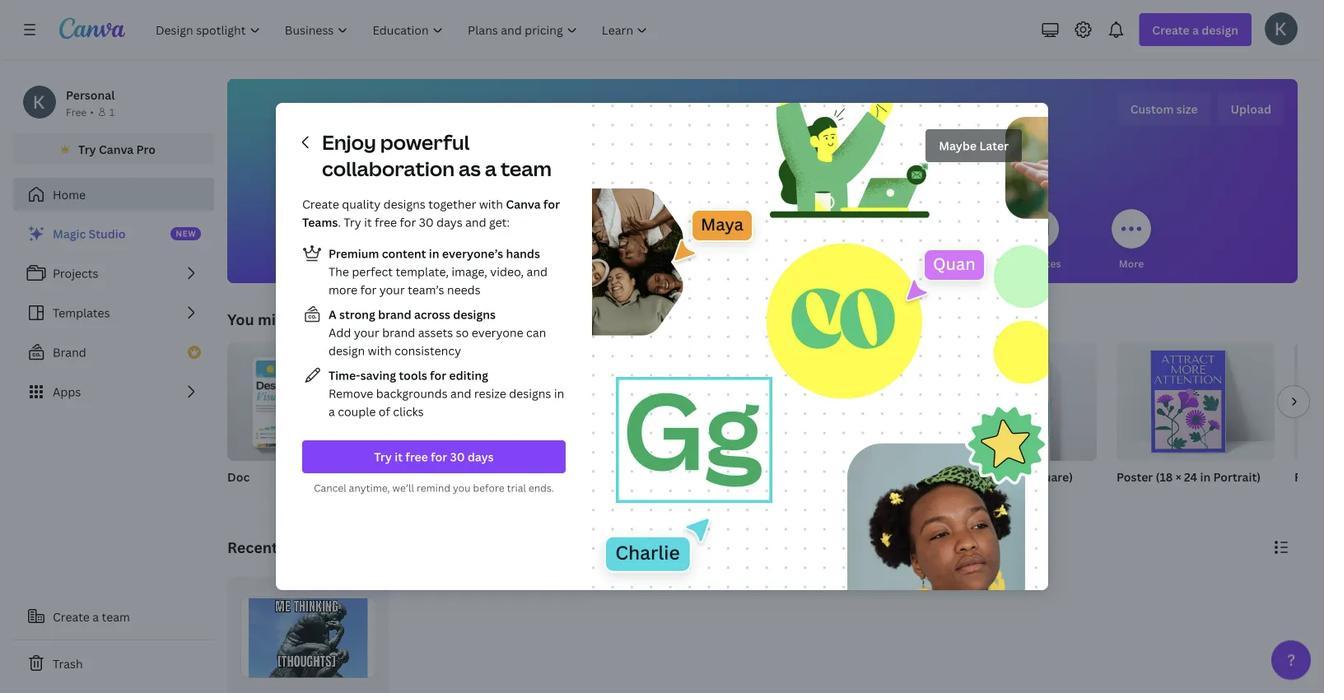Task type: vqa. For each thing, say whether or not it's contained in the screenshot.
"group"
yes



Task type: describe. For each thing, give the bounding box(es) containing it.
saving
[[360, 368, 396, 383]]

perfect
[[352, 264, 393, 280]]

clicks
[[393, 404, 424, 420]]

brand
[[53, 345, 86, 360]]

maybe later button
[[926, 129, 1022, 162]]

might
[[258, 309, 300, 329]]

0 vertical spatial brand
[[378, 307, 411, 322]]

everyone
[[472, 325, 523, 341]]

across
[[414, 307, 450, 322]]

whiteboards
[[547, 257, 609, 270]]

0 vertical spatial you
[[706, 98, 755, 134]]

instagram post (square) group
[[939, 343, 1097, 506]]

top level navigation element
[[145, 13, 662, 46]]

video group
[[761, 343, 919, 506]]

with inside a strong brand across designs add your brand assets so everyone can design with consistency
[[368, 343, 392, 359]]

magic
[[53, 226, 86, 242]]

group for doc
[[227, 343, 385, 461]]

try for try canva pro
[[78, 141, 96, 157]]

designs right recent
[[282, 537, 336, 558]]

free •
[[66, 105, 94, 119]]

remind
[[417, 481, 451, 495]]

you inside button
[[394, 257, 412, 270]]

trial
[[507, 481, 526, 495]]

want
[[303, 309, 339, 329]]

presentations
[[637, 257, 704, 270]]

cancel anytime, we'll remind you before trial ends.
[[314, 481, 554, 495]]

more button
[[1112, 198, 1151, 283]]

group for video
[[761, 343, 919, 461]]

try it free for 30 days button
[[302, 441, 566, 474]]

powerful
[[380, 129, 470, 156]]

enjoy powerful collaboration as a team
[[322, 129, 552, 182]]

what
[[583, 98, 653, 134]]

instagram
[[939, 469, 995, 485]]

try for try it free for 30 days
[[374, 449, 392, 465]]

video,
[[490, 264, 524, 280]]

days inside button
[[468, 449, 494, 465]]

print
[[912, 257, 936, 270]]

whiteboard
[[405, 469, 471, 485]]

video
[[761, 469, 793, 485]]

time-saving tools for editing remove backgrounds and resize designs in a couple of clicks
[[329, 368, 564, 420]]

image,
[[452, 264, 487, 280]]

trash
[[53, 656, 83, 672]]

a inside time-saving tools for editing remove backgrounds and resize designs in a couple of clicks
[[329, 404, 335, 420]]

canva inside button
[[99, 141, 134, 157]]

template,
[[396, 264, 449, 280]]

for inside time-saving tools for editing remove backgrounds and resize designs in a couple of clicks
[[430, 368, 446, 383]]

strong
[[339, 307, 375, 322]]

presentation (16:9) group
[[583, 343, 741, 506]]

poster (18 × 24 in portrait) group
[[1117, 343, 1275, 506]]

(square)
[[1026, 469, 1073, 485]]

list containing magic studio
[[13, 217, 214, 408]]

websites
[[1017, 257, 1061, 270]]

cancel
[[314, 481, 346, 495]]

poster (18 × 24 in portrait)
[[1117, 469, 1261, 485]]

poster
[[1117, 469, 1153, 485]]

0 vertical spatial days
[[437, 215, 463, 230]]

flyer
[[1295, 469, 1323, 485]]

print products button
[[912, 198, 982, 283]]

and inside premium content in everyone's hands the perfect template, image, video, and more for your team's needs
[[527, 264, 548, 280]]

so
[[456, 325, 469, 341]]

×
[[1176, 469, 1181, 485]]

in inside premium content in everyone's hands the perfect template, image, video, and more for your team's needs
[[429, 246, 439, 261]]

tools
[[399, 368, 427, 383]]

presentation (16:9)
[[583, 469, 690, 485]]

•
[[90, 105, 94, 119]]

couple
[[338, 404, 376, 420]]

print products
[[912, 257, 982, 270]]

instagram post (square)
[[939, 469, 1073, 485]]

projects link
[[13, 257, 214, 290]]

today?
[[850, 98, 942, 134]]

before
[[473, 481, 505, 495]]

personal
[[66, 87, 115, 103]]

media
[[763, 257, 793, 270]]

to
[[342, 309, 358, 329]]

create a team button
[[13, 600, 214, 633]]

add
[[329, 325, 351, 341]]

group for presentation (16:9)
[[583, 343, 741, 461]]

presentations button
[[637, 198, 704, 283]]

recent
[[227, 537, 278, 558]]

get:
[[489, 215, 510, 230]]

. try it free for 30 days and get:
[[338, 215, 510, 230]]

for inside canva for teams
[[544, 196, 560, 212]]

group for whiteboard
[[405, 343, 563, 461]]

products
[[938, 257, 982, 270]]

premium
[[329, 246, 379, 261]]

1 vertical spatial try
[[344, 215, 361, 230]]

you might want to try...
[[227, 309, 393, 329]]

create for create a team
[[53, 609, 90, 625]]

1
[[109, 105, 115, 119]]

social media button
[[732, 198, 793, 283]]

trash link
[[13, 647, 214, 680]]

more
[[1119, 257, 1144, 270]]

brand link
[[13, 336, 214, 369]]

content
[[382, 246, 426, 261]]

anytime,
[[349, 481, 390, 495]]



Task type: locate. For each thing, give the bounding box(es) containing it.
flyer 
[[1295, 469, 1324, 485]]

templates
[[53, 305, 110, 321]]

1 horizontal spatial days
[[468, 449, 494, 465]]

docs button
[[466, 198, 506, 283]]

free up the whiteboard
[[406, 449, 428, 465]]

2 vertical spatial you
[[453, 481, 471, 495]]

1 horizontal spatial you
[[453, 481, 471, 495]]

you left before
[[453, 481, 471, 495]]

team inside button
[[102, 609, 130, 625]]

home
[[53, 187, 86, 202]]

pro
[[136, 141, 156, 157]]

designs up . try it free for 30 days and get:
[[383, 196, 426, 212]]

1 horizontal spatial canva
[[506, 196, 541, 212]]

days up before
[[468, 449, 494, 465]]

0 vertical spatial your
[[379, 282, 405, 298]]

create inside button
[[53, 609, 90, 625]]

0 horizontal spatial in
[[429, 246, 439, 261]]

(16:9)
[[658, 469, 690, 485]]

group for poster (18 × 24 in portrait)
[[1117, 343, 1275, 461]]

1 vertical spatial 30
[[450, 449, 465, 465]]

1 group from the left
[[227, 343, 385, 461]]

1 vertical spatial days
[[468, 449, 494, 465]]

try canva pro
[[78, 141, 156, 157]]

1 horizontal spatial it
[[395, 449, 403, 465]]

designs up so on the left of the page
[[453, 307, 496, 322]]

your down "strong"
[[354, 325, 379, 341]]

1 vertical spatial team
[[102, 609, 130, 625]]

free inside try it free for 30 days button
[[406, 449, 428, 465]]

brand
[[378, 307, 411, 322], [382, 325, 415, 341]]

in right 24
[[1200, 469, 1211, 485]]

whiteboard group
[[405, 343, 563, 506]]

design
[[760, 98, 844, 134], [329, 343, 365, 359]]

post
[[998, 469, 1023, 485]]

your
[[379, 282, 405, 298], [354, 325, 379, 341]]

try inside try it free for 30 days button
[[374, 449, 392, 465]]

a
[[329, 307, 337, 322]]

apps link
[[13, 376, 214, 408]]

it
[[364, 215, 372, 230], [395, 449, 403, 465]]

0 vertical spatial 30
[[419, 215, 434, 230]]

6 group from the left
[[1117, 343, 1275, 461]]

with up get: on the left
[[479, 196, 503, 212]]

1 horizontal spatial list
[[302, 244, 566, 421]]

a left couple at left bottom
[[329, 404, 335, 420]]

4 group from the left
[[761, 343, 919, 461]]

canva for teams
[[302, 196, 560, 230]]

websites button
[[1017, 198, 1061, 283]]

remove
[[329, 386, 373, 401]]

what will you design today?
[[583, 98, 942, 134]]

create
[[302, 196, 339, 212], [53, 609, 90, 625]]

team up "trash" link
[[102, 609, 130, 625]]

None search field
[[516, 153, 1010, 186]]

1 vertical spatial design
[[329, 343, 365, 359]]

hands
[[506, 246, 540, 261]]

in up template,
[[429, 246, 439, 261]]

a inside enjoy powerful collaboration as a team
[[485, 155, 497, 182]]

0 vertical spatial it
[[364, 215, 372, 230]]

brand right "strong"
[[378, 307, 411, 322]]

0 vertical spatial try
[[78, 141, 96, 157]]

0 horizontal spatial you
[[394, 257, 412, 270]]

for right the tools
[[430, 368, 446, 383]]

social media
[[732, 257, 793, 270]]

0 horizontal spatial list
[[13, 217, 214, 408]]

you
[[227, 309, 254, 329]]

doc group
[[227, 343, 385, 506]]

30 down create quality designs together with
[[419, 215, 434, 230]]

1 vertical spatial in
[[554, 386, 564, 401]]

1 vertical spatial with
[[368, 343, 392, 359]]

home link
[[13, 178, 214, 211]]

0 horizontal spatial try
[[78, 141, 96, 157]]

team's
[[408, 282, 444, 298]]

in inside "group"
[[1200, 469, 1211, 485]]

for you
[[376, 257, 412, 270]]

30 up the whiteboard
[[450, 449, 465, 465]]

try...
[[361, 309, 393, 329]]

0 vertical spatial team
[[501, 155, 552, 182]]

designs right resize
[[509, 386, 551, 401]]

with
[[479, 196, 503, 212], [368, 343, 392, 359]]

try right .
[[344, 215, 361, 230]]

group
[[227, 343, 385, 461], [405, 343, 563, 461], [583, 343, 741, 461], [761, 343, 919, 461], [939, 343, 1097, 461], [1117, 343, 1275, 461]]

portrait)
[[1214, 469, 1261, 485]]

2 horizontal spatial try
[[374, 449, 392, 465]]

1 horizontal spatial create
[[302, 196, 339, 212]]

days down together
[[437, 215, 463, 230]]

0 horizontal spatial team
[[102, 609, 130, 625]]

try
[[78, 141, 96, 157], [344, 215, 361, 230], [374, 449, 392, 465]]

ends.
[[529, 481, 554, 495]]

1 vertical spatial your
[[354, 325, 379, 341]]

0 horizontal spatial canva
[[99, 141, 134, 157]]

your down for you
[[379, 282, 405, 298]]

1 vertical spatial brand
[[382, 325, 415, 341]]

it inside try it free for 30 days button
[[395, 449, 403, 465]]

create a team
[[53, 609, 130, 625]]

teams
[[302, 215, 338, 230]]

1 horizontal spatial team
[[501, 155, 552, 182]]

canva left pro
[[99, 141, 134, 157]]

1 vertical spatial canva
[[506, 196, 541, 212]]

as
[[459, 155, 481, 182]]

list
[[13, 217, 214, 408], [302, 244, 566, 421]]

of
[[379, 404, 390, 420]]

canva inside canva for teams
[[506, 196, 541, 212]]

1 horizontal spatial free
[[406, 449, 428, 465]]

your inside a strong brand across designs add your brand assets so everyone can design with consistency
[[354, 325, 379, 341]]

for inside button
[[431, 449, 447, 465]]

create for create quality designs together with
[[302, 196, 339, 212]]

team right "as"
[[501, 155, 552, 182]]

free down create quality designs together with
[[375, 215, 397, 230]]

maybe
[[939, 138, 977, 154]]

more
[[329, 282, 358, 298]]

0 horizontal spatial free
[[375, 215, 397, 230]]

0 vertical spatial with
[[479, 196, 503, 212]]

in inside time-saving tools for editing remove backgrounds and resize designs in a couple of clicks
[[554, 386, 564, 401]]

for up whiteboards
[[544, 196, 560, 212]]

0 vertical spatial in
[[429, 246, 439, 261]]

and for . try it free for 30 days and get:
[[465, 215, 486, 230]]

2 vertical spatial in
[[1200, 469, 1211, 485]]

list containing premium content in everyone's hands
[[302, 244, 566, 421]]

2 horizontal spatial in
[[1200, 469, 1211, 485]]

for up the whiteboard
[[431, 449, 447, 465]]

0 horizontal spatial with
[[368, 343, 392, 359]]

a up "trash" link
[[92, 609, 99, 625]]

1 horizontal spatial in
[[554, 386, 564, 401]]

enjoy
[[322, 129, 376, 156]]

and for time-saving tools for editing remove backgrounds and resize designs in a couple of clicks
[[450, 386, 471, 401]]

0 horizontal spatial days
[[437, 215, 463, 230]]

docs
[[474, 257, 498, 270]]

group for instagram post (square)
[[939, 343, 1097, 461]]

try up anytime,
[[374, 449, 392, 465]]

0 vertical spatial design
[[760, 98, 844, 134]]

studio
[[89, 226, 126, 242]]

team
[[501, 155, 552, 182], [102, 609, 130, 625]]

and
[[465, 215, 486, 230], [527, 264, 548, 280], [450, 386, 471, 401]]

1 horizontal spatial a
[[329, 404, 335, 420]]

canva up get: on the left
[[506, 196, 541, 212]]

and inside time-saving tools for editing remove backgrounds and resize designs in a couple of clicks
[[450, 386, 471, 401]]

will
[[658, 98, 700, 134]]

social
[[732, 257, 761, 270]]

1 horizontal spatial try
[[344, 215, 361, 230]]

0 horizontal spatial a
[[92, 609, 99, 625]]

can
[[526, 325, 546, 341]]

apps
[[53, 384, 81, 400]]

2 vertical spatial and
[[450, 386, 471, 401]]

2 group from the left
[[405, 343, 563, 461]]

a inside button
[[92, 609, 99, 625]]

try canva pro button
[[13, 133, 214, 165]]

your inside premium content in everyone's hands the perfect template, image, video, and more for your team's needs
[[379, 282, 405, 298]]

free
[[375, 215, 397, 230], [406, 449, 428, 465]]

in
[[429, 246, 439, 261], [554, 386, 564, 401], [1200, 469, 1211, 485]]

later
[[979, 138, 1009, 154]]

try inside try canva pro button
[[78, 141, 96, 157]]

designs inside a strong brand across designs add your brand assets so everyone can design with consistency
[[453, 307, 496, 322]]

0 vertical spatial canva
[[99, 141, 134, 157]]

for down the perfect
[[360, 282, 377, 298]]

premium content in everyone's hands the perfect template, image, video, and more for your team's needs
[[329, 246, 548, 298]]

you right for
[[394, 257, 412, 270]]

0 vertical spatial a
[[485, 155, 497, 182]]

for down create quality designs together with
[[400, 215, 416, 230]]

the
[[329, 264, 349, 280]]

maybe later
[[939, 138, 1009, 154]]

1 vertical spatial free
[[406, 449, 428, 465]]

team inside enjoy powerful collaboration as a team
[[501, 155, 552, 182]]

it down quality
[[364, 215, 372, 230]]

for inside premium content in everyone's hands the perfect template, image, video, and more for your team's needs
[[360, 282, 377, 298]]

0 horizontal spatial create
[[53, 609, 90, 625]]

create up teams
[[302, 196, 339, 212]]

5 group from the left
[[939, 343, 1097, 461]]

(18
[[1156, 469, 1173, 485]]

1 vertical spatial you
[[394, 257, 412, 270]]

1 horizontal spatial design
[[760, 98, 844, 134]]

1 horizontal spatial 30
[[450, 449, 465, 465]]

designs
[[383, 196, 426, 212], [453, 307, 496, 322], [509, 386, 551, 401], [282, 537, 336, 558]]

consistency
[[395, 343, 461, 359]]

and left get: on the left
[[465, 215, 486, 230]]

needs
[[447, 282, 481, 298]]

0 vertical spatial and
[[465, 215, 486, 230]]

quality
[[342, 196, 381, 212]]

projects
[[53, 266, 98, 281]]

in right resize
[[554, 386, 564, 401]]

assets
[[418, 325, 453, 341]]

2 horizontal spatial a
[[485, 155, 497, 182]]

30
[[419, 215, 434, 230], [450, 449, 465, 465]]

and down hands
[[527, 264, 548, 280]]

2 vertical spatial a
[[92, 609, 99, 625]]

with up saving
[[368, 343, 392, 359]]

doc
[[227, 469, 250, 485]]

days
[[437, 215, 463, 230], [468, 449, 494, 465]]

1 vertical spatial create
[[53, 609, 90, 625]]

1 vertical spatial a
[[329, 404, 335, 420]]

30 inside button
[[450, 449, 465, 465]]

together
[[428, 196, 476, 212]]

a strong brand across designs add your brand assets so everyone can design with consistency
[[329, 307, 546, 359]]

a right "as"
[[485, 155, 497, 182]]

0 vertical spatial free
[[375, 215, 397, 230]]

2 vertical spatial try
[[374, 449, 392, 465]]

0 vertical spatial create
[[302, 196, 339, 212]]

0 horizontal spatial 30
[[419, 215, 434, 230]]

try down • at left
[[78, 141, 96, 157]]

and down editing
[[450, 386, 471, 401]]

3 group from the left
[[583, 343, 741, 461]]

backgrounds
[[376, 386, 448, 401]]

editing
[[449, 368, 488, 383]]

create up trash on the bottom left
[[53, 609, 90, 625]]

brand up consistency at the left of the page
[[382, 325, 415, 341]]

magic studio
[[53, 226, 126, 242]]

you right will
[[706, 98, 755, 134]]

templates link
[[13, 296, 214, 329]]

1 vertical spatial and
[[527, 264, 548, 280]]

0 horizontal spatial design
[[329, 343, 365, 359]]

it up we'll
[[395, 449, 403, 465]]

1 horizontal spatial with
[[479, 196, 503, 212]]

design inside a strong brand across designs add your brand assets so everyone can design with consistency
[[329, 343, 365, 359]]

0 horizontal spatial it
[[364, 215, 372, 230]]

create quality designs together with
[[302, 196, 506, 212]]

designs inside time-saving tools for editing remove backgrounds and resize designs in a couple of clicks
[[509, 386, 551, 401]]

1 vertical spatial it
[[395, 449, 403, 465]]

2 horizontal spatial you
[[706, 98, 755, 134]]



